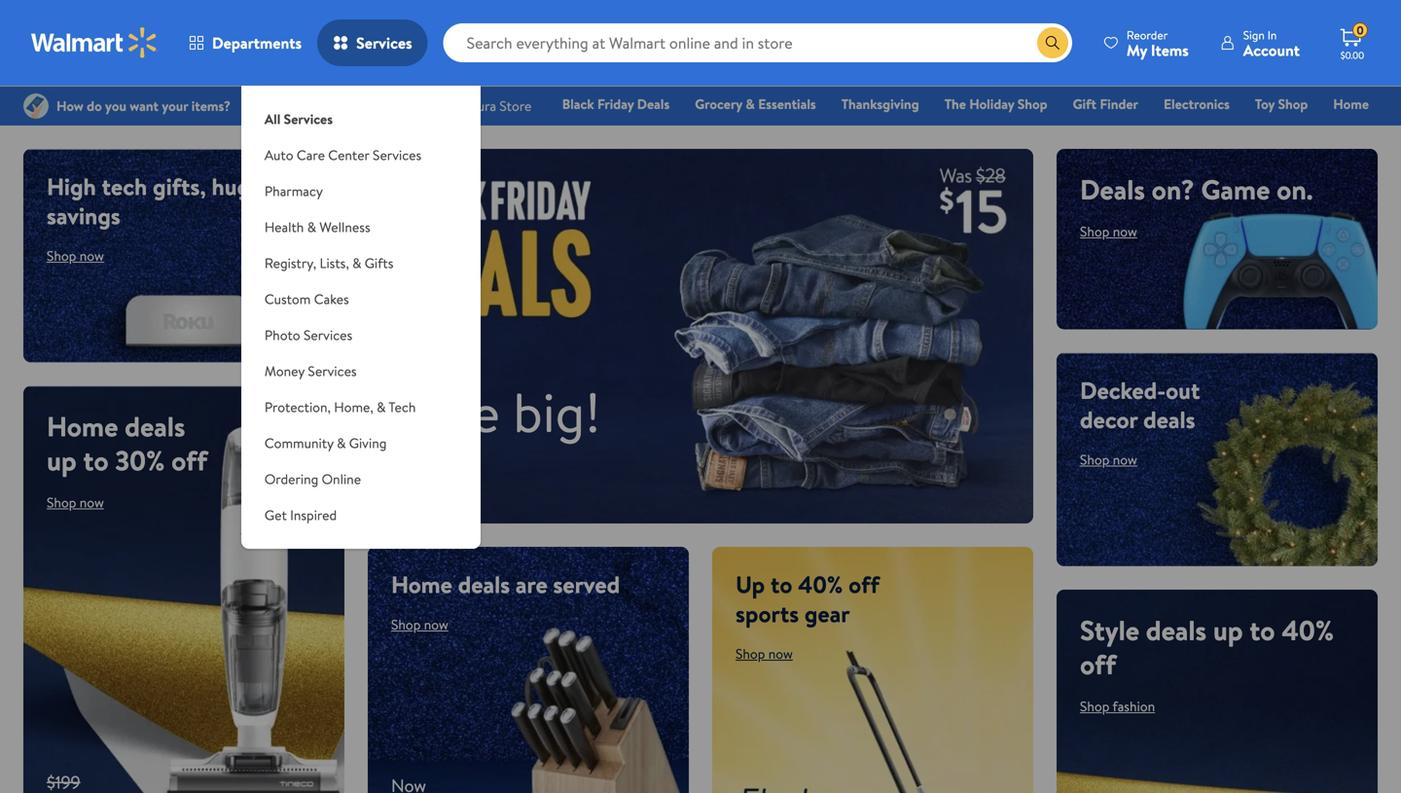 Task type: locate. For each thing, give the bounding box(es) containing it.
shop now link
[[1081, 222, 1138, 241], [47, 246, 104, 265], [1081, 450, 1138, 469], [47, 493, 104, 512], [391, 615, 449, 634], [736, 644, 793, 663]]

deals
[[1144, 404, 1196, 436], [125, 407, 185, 445], [458, 568, 510, 601], [1147, 611, 1207, 649]]

shop fashion link
[[1081, 697, 1156, 716]]

shop now for deals on? game on.
[[1081, 222, 1138, 241]]

1 vertical spatial to
[[771, 568, 793, 601]]

registry, lists, & gifts button
[[241, 245, 481, 281]]

shop now
[[1081, 222, 1138, 241], [47, 246, 104, 265], [1081, 450, 1138, 469], [47, 493, 104, 512], [391, 615, 449, 634], [736, 644, 793, 663]]

shop
[[1018, 94, 1048, 113], [1279, 94, 1309, 113], [1081, 222, 1110, 241], [47, 246, 76, 265], [1081, 450, 1110, 469], [47, 493, 76, 512], [391, 615, 421, 634], [736, 644, 766, 663], [1081, 697, 1110, 716]]

fashion
[[1113, 697, 1156, 716]]

pharmacy button
[[241, 173, 481, 209]]

2 horizontal spatial off
[[1081, 646, 1117, 683]]

ordering online button
[[241, 461, 481, 498]]

0 vertical spatial off
[[171, 441, 208, 479]]

deals down fashion link
[[1081, 170, 1146, 208]]

1 vertical spatial deals
[[1081, 170, 1146, 208]]

online
[[322, 470, 361, 489]]

& left giving
[[337, 434, 346, 453]]

2 horizontal spatial home
[[1334, 94, 1370, 113]]

up
[[47, 441, 77, 479], [1214, 611, 1244, 649]]

0 horizontal spatial 40%
[[799, 568, 844, 601]]

& left gifts on the left top of the page
[[353, 254, 362, 273]]

1 horizontal spatial home
[[391, 568, 453, 601]]

services down cakes
[[304, 326, 353, 345]]

0 horizontal spatial deals
[[637, 94, 670, 113]]

game
[[1202, 170, 1271, 208]]

deals for style deals up to 40% off
[[1147, 611, 1207, 649]]

health
[[265, 218, 304, 237]]

now
[[1114, 222, 1138, 241], [80, 246, 104, 265], [1114, 450, 1138, 469], [80, 493, 104, 512], [424, 615, 449, 634], [769, 644, 793, 663]]

photo services
[[265, 326, 353, 345]]

to inside style deals up to 40% off
[[1250, 611, 1276, 649]]

now down the decor
[[1114, 450, 1138, 469]]

thanksgiving
[[842, 94, 920, 113]]

1 horizontal spatial off
[[849, 568, 880, 601]]

home for home deals are served
[[391, 568, 453, 601]]

decor
[[1081, 404, 1138, 436]]

2 vertical spatial home
[[391, 568, 453, 601]]

shop now link for home deals are served
[[391, 615, 449, 634]]

shop for high tech gifts, huge savings
[[47, 246, 76, 265]]

photo
[[265, 326, 300, 345]]

home inside the home deals up to 30% off
[[47, 407, 118, 445]]

auto care center services button
[[241, 137, 481, 173]]

now down savings
[[80, 246, 104, 265]]

style
[[1081, 611, 1140, 649]]

1 vertical spatial off
[[849, 568, 880, 601]]

home inside home fashion
[[1334, 94, 1370, 113]]

shop now link for decked-out decor deals
[[1081, 450, 1138, 469]]

now for deals on? game on.
[[1114, 222, 1138, 241]]

shop now link for up to 40% off sports gear
[[736, 644, 793, 663]]

0 horizontal spatial to
[[83, 441, 109, 479]]

home deals up to 30% off
[[47, 407, 208, 479]]

shop for decked-out decor deals
[[1081, 450, 1110, 469]]

0 vertical spatial home
[[1334, 94, 1370, 113]]

essentials
[[759, 94, 817, 113]]

up inside the home deals up to 30% off
[[47, 441, 77, 479]]

services button
[[317, 19, 428, 66]]

high
[[47, 170, 96, 203]]

1 vertical spatial 40%
[[1282, 611, 1335, 649]]

Walmart Site-Wide search field
[[444, 23, 1073, 62]]

40% inside style deals up to 40% off
[[1282, 611, 1335, 649]]

sign in account
[[1244, 27, 1301, 61]]

& for wellness
[[307, 218, 316, 237]]

departments
[[212, 32, 302, 54]]

0 vertical spatial 40%
[[799, 568, 844, 601]]

get inspired
[[265, 506, 337, 525]]

items
[[1152, 39, 1189, 61]]

wellness
[[320, 218, 371, 237]]

on.
[[1277, 170, 1314, 208]]

in
[[1268, 27, 1278, 43]]

services inside dropdown button
[[304, 326, 353, 345]]

grocery & essentials
[[695, 94, 817, 113]]

served
[[553, 568, 620, 601]]

& right grocery
[[746, 94, 755, 113]]

deals for home deals up to 30% off
[[125, 407, 185, 445]]

services up all services 'link'
[[356, 32, 412, 54]]

services
[[356, 32, 412, 54], [284, 110, 333, 129], [373, 146, 422, 165], [304, 326, 353, 345], [308, 362, 357, 381]]

up inside style deals up to 40% off
[[1214, 611, 1244, 649]]

now for high tech gifts, huge savings
[[80, 246, 104, 265]]

shop now for decked-out decor deals
[[1081, 450, 1138, 469]]

shop for home deals up to 30% off
[[47, 493, 76, 512]]

services for all services
[[284, 110, 333, 129]]

deals
[[637, 94, 670, 113], [1081, 170, 1146, 208]]

0 vertical spatial to
[[83, 441, 109, 479]]

shop for deals on? game on.
[[1081, 222, 1110, 241]]

home
[[1334, 94, 1370, 113], [47, 407, 118, 445], [391, 568, 453, 601]]

0 vertical spatial up
[[47, 441, 77, 479]]

to inside the home deals up to 30% off
[[83, 441, 109, 479]]

shop now for high tech gifts, huge savings
[[47, 246, 104, 265]]

giving
[[349, 434, 387, 453]]

big!
[[513, 374, 601, 450]]

0 horizontal spatial off
[[171, 441, 208, 479]]

2 vertical spatial to
[[1250, 611, 1276, 649]]

deals inside the home deals up to 30% off
[[125, 407, 185, 445]]

services inside 'link'
[[284, 110, 333, 129]]

community
[[265, 434, 334, 453]]

finder
[[1101, 94, 1139, 113]]

get
[[265, 506, 287, 525]]

& right health
[[307, 218, 316, 237]]

cakes
[[314, 290, 349, 309]]

off inside the home deals up to 30% off
[[171, 441, 208, 479]]

1 horizontal spatial to
[[771, 568, 793, 601]]

40%
[[799, 568, 844, 601], [1282, 611, 1335, 649]]

toy shop
[[1256, 94, 1309, 113]]

walmart image
[[31, 27, 158, 58]]

ordering online
[[265, 470, 361, 489]]

thanksgiving link
[[833, 93, 929, 114]]

1 vertical spatial up
[[1214, 611, 1244, 649]]

home link
[[1325, 93, 1379, 114]]

black friday deals link
[[554, 93, 679, 114]]

deals inside style deals up to 40% off
[[1147, 611, 1207, 649]]

friday
[[598, 94, 634, 113]]

deals inside decked-out decor deals
[[1144, 404, 1196, 436]]

services inside "dropdown button"
[[308, 362, 357, 381]]

0 horizontal spatial home
[[47, 407, 118, 445]]

1 horizontal spatial up
[[1214, 611, 1244, 649]]

0
[[1358, 22, 1365, 39]]

now down deals on? game on.
[[1114, 222, 1138, 241]]

now down the home deals up to 30% off at the left bottom
[[80, 493, 104, 512]]

save big!
[[391, 374, 601, 450]]

now down the home deals are served
[[424, 615, 449, 634]]

account
[[1244, 39, 1301, 61]]

all services
[[265, 110, 333, 129]]

search icon image
[[1045, 35, 1061, 51]]

2 horizontal spatial to
[[1250, 611, 1276, 649]]

shop fashion
[[1081, 697, 1156, 716]]

off inside style deals up to 40% off
[[1081, 646, 1117, 683]]

gift
[[1073, 94, 1097, 113]]

0 vertical spatial deals
[[637, 94, 670, 113]]

now down sports on the bottom
[[769, 644, 793, 663]]

shop for up to 40% off sports gear
[[736, 644, 766, 663]]

gift finder
[[1073, 94, 1139, 113]]

&
[[746, 94, 755, 113], [307, 218, 316, 237], [353, 254, 362, 273], [377, 398, 386, 417], [337, 434, 346, 453]]

0 horizontal spatial up
[[47, 441, 77, 479]]

to inside up to 40% off sports gear
[[771, 568, 793, 601]]

money
[[265, 362, 305, 381]]

shop now link for high tech gifts, huge savings
[[47, 246, 104, 265]]

save
[[391, 374, 500, 450]]

1 horizontal spatial 40%
[[1282, 611, 1335, 649]]

the holiday shop
[[945, 94, 1048, 113]]

services up protection, home, & tech
[[308, 362, 357, 381]]

savings
[[47, 200, 121, 232]]

off for style deals up to 40% off
[[1081, 646, 1117, 683]]

deals on? game on.
[[1081, 170, 1314, 208]]

deals right friday
[[637, 94, 670, 113]]

1 vertical spatial home
[[47, 407, 118, 445]]

to for home
[[83, 441, 109, 479]]

& for essentials
[[746, 94, 755, 113]]

services right 'all'
[[284, 110, 333, 129]]

2 vertical spatial off
[[1081, 646, 1117, 683]]



Task type: describe. For each thing, give the bounding box(es) containing it.
protection, home, & tech button
[[241, 389, 481, 425]]

now for decked-out decor deals
[[1114, 450, 1138, 469]]

sign
[[1244, 27, 1266, 43]]

shop now for home deals are served
[[391, 615, 449, 634]]

walmart+ link
[[1303, 121, 1379, 142]]

fashion
[[1075, 122, 1120, 141]]

30%
[[115, 441, 165, 479]]

off for home deals up to 30% off
[[171, 441, 208, 479]]

health & wellness button
[[241, 209, 481, 245]]

gear
[[805, 598, 850, 630]]

care
[[297, 146, 325, 165]]

style deals up to 40% off
[[1081, 611, 1335, 683]]

gifts,
[[153, 170, 206, 203]]

debit
[[1253, 122, 1286, 141]]

lists,
[[320, 254, 349, 273]]

custom cakes button
[[241, 281, 481, 317]]

protection, home, & tech
[[265, 398, 416, 417]]

the holiday shop link
[[936, 93, 1057, 114]]

up for 40%
[[1214, 611, 1244, 649]]

shop for home deals are served
[[391, 615, 421, 634]]

money services
[[265, 362, 357, 381]]

custom
[[265, 290, 311, 309]]

grocery
[[695, 94, 743, 113]]

registry,
[[265, 254, 317, 273]]

one debit link
[[1212, 121, 1295, 142]]

deals for home deals are served
[[458, 568, 510, 601]]

Search search field
[[444, 23, 1073, 62]]

shop for style deals up to 40% off
[[1081, 697, 1110, 716]]

up
[[736, 568, 765, 601]]

departments button
[[173, 19, 317, 66]]

up to 40% off sports gear
[[736, 568, 880, 630]]

registry
[[1146, 122, 1195, 141]]

& for giving
[[337, 434, 346, 453]]

auto
[[265, 146, 294, 165]]

off inside up to 40% off sports gear
[[849, 568, 880, 601]]

photo services button
[[241, 317, 481, 353]]

the
[[945, 94, 967, 113]]

high tech gifts, huge savings
[[47, 170, 262, 232]]

shop now for up to 40% off sports gear
[[736, 644, 793, 663]]

ordering
[[265, 470, 319, 489]]

$0.00
[[1341, 49, 1365, 62]]

registry, lists, & gifts
[[265, 254, 394, 273]]

pharmacy
[[265, 182, 323, 201]]

tech
[[102, 170, 147, 203]]

gifts
[[365, 254, 394, 273]]

are
[[516, 568, 548, 601]]

home for home fashion
[[1334, 94, 1370, 113]]

shop now link for home deals up to 30% off
[[47, 493, 104, 512]]

custom cakes
[[265, 290, 349, 309]]

to for style
[[1250, 611, 1276, 649]]

my
[[1127, 39, 1148, 61]]

all
[[265, 110, 281, 129]]

walmart+
[[1312, 122, 1370, 141]]

black friday deals
[[563, 94, 670, 113]]

reorder my items
[[1127, 27, 1189, 61]]

community & giving
[[265, 434, 387, 453]]

inspired
[[290, 506, 337, 525]]

all services link
[[241, 86, 481, 137]]

sports
[[736, 598, 799, 630]]

tech
[[389, 398, 416, 417]]

home,
[[334, 398, 374, 417]]

decked-
[[1081, 374, 1166, 407]]

out
[[1166, 374, 1201, 407]]

shop now for home deals up to 30% off
[[47, 493, 104, 512]]

services right center
[[373, 146, 422, 165]]

on?
[[1152, 170, 1195, 208]]

decked-out decor deals
[[1081, 374, 1201, 436]]

up for 30%
[[47, 441, 77, 479]]

toy shop link
[[1247, 93, 1318, 114]]

1 horizontal spatial deals
[[1081, 170, 1146, 208]]

huge
[[212, 170, 262, 203]]

one debit
[[1221, 122, 1286, 141]]

home for home deals up to 30% off
[[47, 407, 118, 445]]

now for home deals are served
[[424, 615, 449, 634]]

services for photo services
[[304, 326, 353, 345]]

protection,
[[265, 398, 331, 417]]

get inspired button
[[241, 498, 481, 534]]

registry link
[[1137, 121, 1204, 142]]

services for money services
[[308, 362, 357, 381]]

now for home deals up to 30% off
[[80, 493, 104, 512]]

holiday
[[970, 94, 1015, 113]]

40% inside up to 40% off sports gear
[[799, 568, 844, 601]]

home deals are served
[[391, 568, 620, 601]]

black
[[563, 94, 595, 113]]

now for up to 40% off sports gear
[[769, 644, 793, 663]]

money services button
[[241, 353, 481, 389]]

auto care center services
[[265, 146, 422, 165]]

gift finder link
[[1065, 93, 1148, 114]]

& left tech
[[377, 398, 386, 417]]

grocery & essentials link
[[687, 93, 825, 114]]

toy
[[1256, 94, 1276, 113]]

shop now link for deals on? game on.
[[1081, 222, 1138, 241]]

home fashion
[[1075, 94, 1370, 141]]

center
[[328, 146, 370, 165]]

community & giving button
[[241, 425, 481, 461]]

shop inside "link"
[[1018, 94, 1048, 113]]



Task type: vqa. For each thing, say whether or not it's contained in the screenshot.
the top "HOME"
yes



